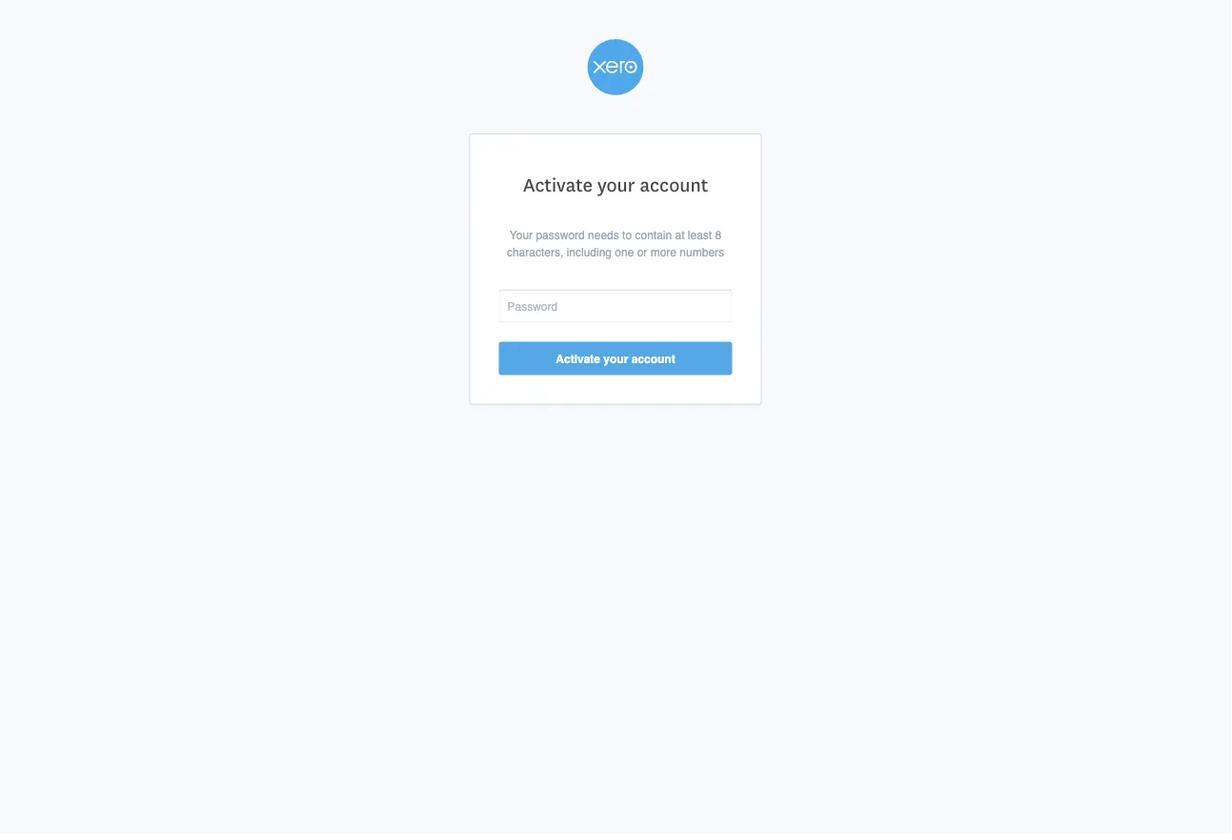 Task type: describe. For each thing, give the bounding box(es) containing it.
or
[[637, 245, 648, 259]]

to
[[623, 228, 632, 242]]

least
[[688, 228, 712, 242]]

Password password field
[[499, 289, 733, 323]]

your password needs to contain at least 8 characters, including one or more numbers
[[507, 228, 725, 259]]

needs
[[588, 228, 619, 242]]

contain
[[635, 228, 672, 242]]

numbers
[[680, 245, 725, 259]]

more
[[651, 245, 677, 259]]

your
[[598, 174, 635, 196]]

at
[[675, 228, 685, 242]]

account
[[640, 174, 708, 196]]

one
[[615, 245, 634, 259]]

activate
[[523, 174, 593, 196]]



Task type: locate. For each thing, give the bounding box(es) containing it.
activate your account
[[523, 174, 708, 196]]

password
[[536, 228, 585, 242]]

characters,
[[507, 245, 564, 259]]

8
[[715, 228, 722, 242]]

None submit
[[499, 342, 733, 375]]

including
[[567, 245, 612, 259]]

your
[[510, 228, 533, 242]]



